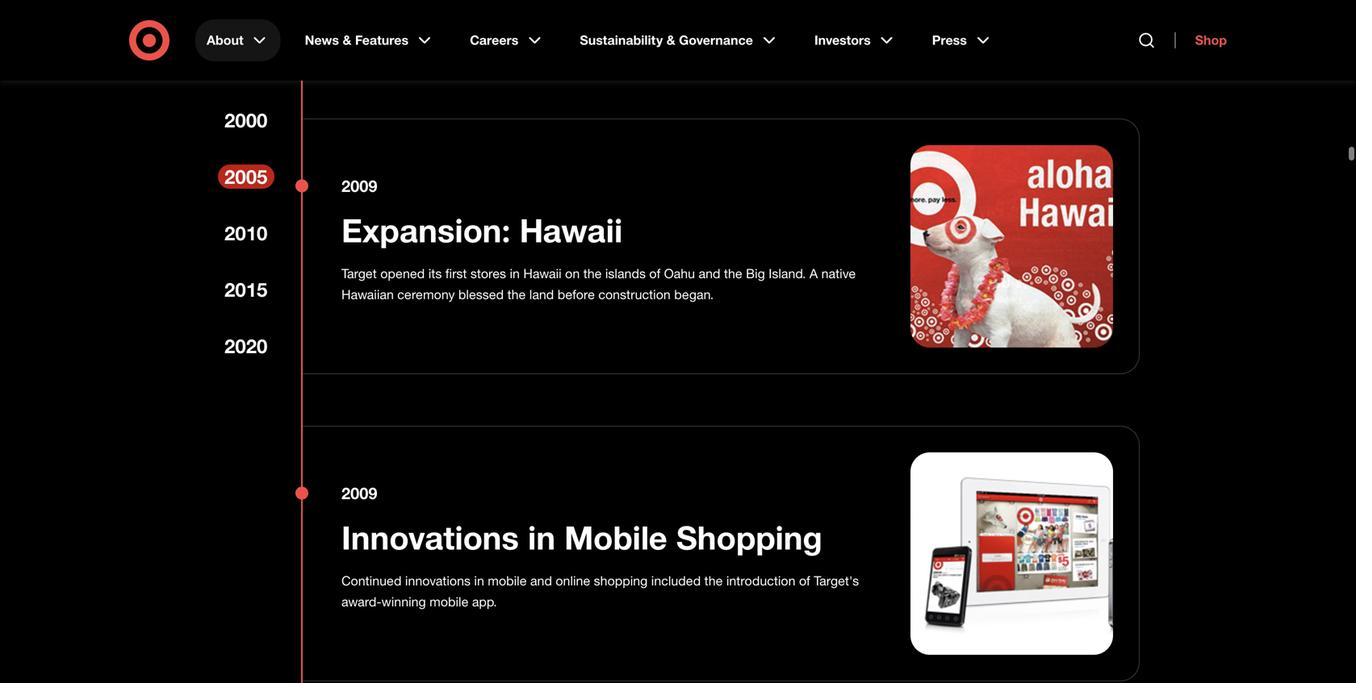 Task type: locate. For each thing, give the bounding box(es) containing it.
mobile
[[488, 574, 527, 589], [430, 595, 469, 610]]

1 horizontal spatial and
[[699, 266, 721, 282]]

oahu
[[664, 266, 695, 282]]

1 vertical spatial 2009
[[342, 484, 377, 503]]

2015 link
[[218, 278, 275, 302]]

0 horizontal spatial in
[[474, 574, 484, 589]]

hawaii
[[520, 211, 623, 250], [523, 266, 562, 282]]

in left mobile
[[528, 518, 555, 558]]

app.
[[472, 595, 497, 610]]

continued
[[342, 574, 402, 589]]

0 horizontal spatial &
[[343, 32, 352, 48]]

0 vertical spatial 2009
[[342, 176, 377, 196]]

& right news
[[343, 32, 352, 48]]

& left governance
[[667, 32, 675, 48]]

2005
[[224, 165, 268, 189]]

native
[[822, 266, 856, 282]]

0 vertical spatial of
[[649, 266, 661, 282]]

0 vertical spatial in
[[510, 266, 520, 282]]

island.
[[769, 266, 806, 282]]

2 2009 from the top
[[342, 484, 377, 503]]

of left oahu
[[649, 266, 661, 282]]

investors
[[815, 32, 871, 48]]

1 & from the left
[[343, 32, 352, 48]]

continued innovations in mobile and online shopping included the introduction of target's award-winning mobile app.
[[342, 574, 859, 610]]

1 horizontal spatial in
[[510, 266, 520, 282]]

1 vertical spatial mobile
[[430, 595, 469, 610]]

&
[[343, 32, 352, 48], [667, 32, 675, 48]]

in inside target opened its first stores in hawaii on the islands of oahu and the big island. a native hawaiian ceremony blessed the land before construction began.
[[510, 266, 520, 282]]

1 vertical spatial hawaii
[[523, 266, 562, 282]]

shop link
[[1175, 32, 1227, 48]]

2005 link
[[218, 165, 275, 189]]

2 & from the left
[[667, 32, 675, 48]]

of
[[649, 266, 661, 282], [799, 574, 810, 589]]

of left target's
[[799, 574, 810, 589]]

expansion: hawaii
[[342, 211, 623, 250]]

of inside continued innovations in mobile and online shopping included the introduction of target's award-winning mobile app.
[[799, 574, 810, 589]]

mobile up app.
[[488, 574, 527, 589]]

1 horizontal spatial of
[[799, 574, 810, 589]]

of for expansion: hawaii
[[649, 266, 661, 282]]

in inside continued innovations in mobile and online shopping included the introduction of target's award-winning mobile app.
[[474, 574, 484, 589]]

in up app.
[[474, 574, 484, 589]]

stores
[[471, 266, 506, 282]]

2009
[[342, 176, 377, 196], [342, 484, 377, 503]]

target's
[[814, 574, 859, 589]]

hawaii up on
[[520, 211, 623, 250]]

sustainability & governance
[[580, 32, 753, 48]]

target
[[342, 266, 377, 282]]

1 horizontal spatial mobile
[[488, 574, 527, 589]]

of for innovations in mobile shopping
[[799, 574, 810, 589]]

and inside target opened its first stores in hawaii on the islands of oahu and the big island. a native hawaiian ceremony blessed the land before construction began.
[[699, 266, 721, 282]]

opened
[[380, 266, 425, 282]]

the right included
[[705, 574, 723, 589]]

2000 link
[[218, 108, 275, 132]]

mobile down innovations
[[430, 595, 469, 610]]

hawaii up land
[[523, 266, 562, 282]]

2009 for expansion: hawaii
[[342, 176, 377, 196]]

innovations
[[342, 518, 519, 558]]

the
[[583, 266, 602, 282], [724, 266, 742, 282], [508, 287, 526, 303], [705, 574, 723, 589]]

1 2009 from the top
[[342, 176, 377, 196]]

and up 'began.'
[[699, 266, 721, 282]]

in right stores
[[510, 266, 520, 282]]

2020 link
[[218, 334, 275, 358]]

press link
[[921, 19, 1004, 61]]

sustainability & governance link
[[569, 19, 790, 61]]

and
[[699, 266, 721, 282], [530, 574, 552, 589]]

of inside target opened its first stores in hawaii on the islands of oahu and the big island. a native hawaiian ceremony blessed the land before construction began.
[[649, 266, 661, 282]]

1 vertical spatial of
[[799, 574, 810, 589]]

and left online
[[530, 574, 552, 589]]

included
[[651, 574, 701, 589]]

its
[[428, 266, 442, 282]]

winning
[[382, 595, 426, 610]]

0 horizontal spatial and
[[530, 574, 552, 589]]

1 vertical spatial and
[[530, 574, 552, 589]]

2000
[[224, 109, 268, 132]]

islands
[[605, 266, 646, 282]]

& for features
[[343, 32, 352, 48]]

1 horizontal spatial &
[[667, 32, 675, 48]]

expansion:
[[342, 211, 511, 250]]

shop
[[1195, 32, 1227, 48]]

innovations in mobile shopping
[[342, 518, 823, 558]]

0 vertical spatial and
[[699, 266, 721, 282]]

about link
[[195, 19, 281, 61]]

2 horizontal spatial in
[[528, 518, 555, 558]]

press
[[932, 32, 967, 48]]

2 vertical spatial in
[[474, 574, 484, 589]]

2010
[[224, 222, 268, 245]]

in
[[510, 266, 520, 282], [528, 518, 555, 558], [474, 574, 484, 589]]

0 horizontal spatial of
[[649, 266, 661, 282]]



Task type: describe. For each thing, give the bounding box(es) containing it.
news & features
[[305, 32, 409, 48]]

online
[[556, 574, 590, 589]]

construction
[[599, 287, 671, 303]]

the left big
[[724, 266, 742, 282]]

innovations
[[405, 574, 471, 589]]

the right on
[[583, 266, 602, 282]]

0 vertical spatial hawaii
[[520, 211, 623, 250]]

graphical user interface image
[[911, 453, 1113, 656]]

blessed
[[459, 287, 504, 303]]

land
[[529, 287, 554, 303]]

on
[[565, 266, 580, 282]]

0 vertical spatial mobile
[[488, 574, 527, 589]]

a dog wearing a garment image
[[911, 145, 1113, 348]]

and inside continued innovations in mobile and online shopping included the introduction of target's award-winning mobile app.
[[530, 574, 552, 589]]

2009 for innovations in mobile shopping
[[342, 484, 377, 503]]

the left land
[[508, 287, 526, 303]]

target opened its first stores in hawaii on the islands of oahu and the big island. a native hawaiian ceremony blessed the land before construction began.
[[342, 266, 856, 303]]

governance
[[679, 32, 753, 48]]

before
[[558, 287, 595, 303]]

shopping
[[676, 518, 823, 558]]

& for governance
[[667, 32, 675, 48]]

news & features link
[[294, 19, 446, 61]]

careers link
[[459, 19, 556, 61]]

first
[[445, 266, 467, 282]]

shopping
[[594, 574, 648, 589]]

features
[[355, 32, 409, 48]]

hawaiian
[[342, 287, 394, 303]]

investors link
[[803, 19, 908, 61]]

ceremony
[[397, 287, 455, 303]]

the inside continued innovations in mobile and online shopping included the introduction of target's award-winning mobile app.
[[705, 574, 723, 589]]

news
[[305, 32, 339, 48]]

0 horizontal spatial mobile
[[430, 595, 469, 610]]

hawaii inside target opened its first stores in hawaii on the islands of oahu and the big island. a native hawaiian ceremony blessed the land before construction began.
[[523, 266, 562, 282]]

2015
[[224, 278, 268, 302]]

introduction
[[726, 574, 796, 589]]

about
[[207, 32, 244, 48]]

began.
[[674, 287, 714, 303]]

big
[[746, 266, 765, 282]]

careers
[[470, 32, 519, 48]]

2010 link
[[218, 221, 275, 245]]

mobile
[[564, 518, 667, 558]]

a
[[810, 266, 818, 282]]

sustainability
[[580, 32, 663, 48]]

award-
[[342, 595, 382, 610]]

1 vertical spatial in
[[528, 518, 555, 558]]

2020
[[224, 335, 268, 358]]



Task type: vqa. For each thing, say whether or not it's contained in the screenshot.
2005
yes



